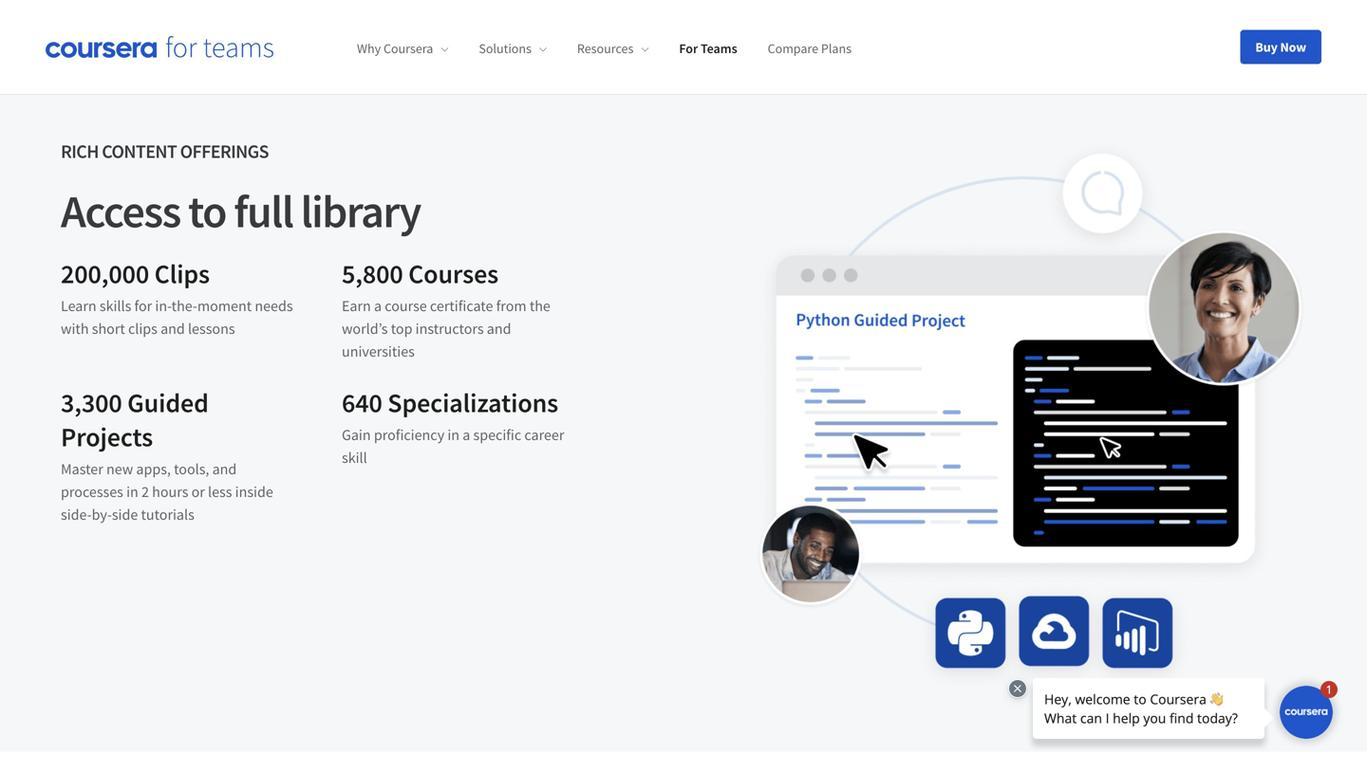 Task type: locate. For each thing, give the bounding box(es) containing it.
and down in-
[[161, 320, 185, 339]]

0 horizontal spatial a
[[374, 297, 382, 316]]

in down specializations
[[448, 426, 460, 445]]

200,000
[[61, 257, 149, 291]]

and down the from
[[487, 320, 511, 339]]

earn
[[342, 297, 371, 316]]

in-
[[155, 297, 172, 316]]

offerings
[[180, 140, 269, 163]]

0 vertical spatial in
[[448, 426, 460, 445]]

proficiency
[[374, 426, 445, 445]]

resources link
[[577, 40, 649, 57]]

from
[[496, 297, 527, 316]]

and inside 200,000 clips learn skills for in-the-moment needs with short clips and lessons
[[161, 320, 185, 339]]

universities
[[342, 342, 415, 361]]

and
[[161, 320, 185, 339], [487, 320, 511, 339], [212, 460, 237, 479]]

illustration of coursera's guided projects image
[[744, 137, 1307, 692]]

less
[[208, 483, 232, 502]]

tutorials
[[141, 506, 194, 525]]

a left specific
[[463, 426, 470, 445]]

projects
[[61, 421, 153, 454]]

tools,
[[174, 460, 209, 479]]

buy now button
[[1240, 30, 1322, 64]]

in left 2
[[126, 483, 138, 502]]

lessons
[[188, 320, 235, 339]]

access
[[61, 183, 180, 240]]

side-
[[61, 506, 92, 525]]

compare plans
[[768, 40, 852, 57]]

1 vertical spatial in
[[126, 483, 138, 502]]

1 horizontal spatial and
[[212, 460, 237, 479]]

0 vertical spatial a
[[374, 297, 382, 316]]

clips
[[154, 257, 210, 291]]

processes
[[61, 483, 123, 502]]

full
[[234, 183, 293, 240]]

200,000 clips learn skills for in-the-moment needs with short clips and lessons
[[61, 257, 293, 339]]

certificate
[[430, 297, 493, 316]]

specializations
[[388, 387, 558, 420]]

or
[[191, 483, 205, 502]]

640 specializations gain proficiency in a specific career skill
[[342, 387, 564, 468]]

a inside the 5,800 courses earn a course certificate from the world's top instructors and universities
[[374, 297, 382, 316]]

and inside 3,300 guided projects master new apps, tools, and processes in 2 hours or less inside side-by-side tutorials
[[212, 460, 237, 479]]

1 vertical spatial a
[[463, 426, 470, 445]]

0 horizontal spatial and
[[161, 320, 185, 339]]

5,800 courses earn a course certificate from the world's top instructors and universities
[[342, 257, 551, 361]]

why coursera
[[357, 40, 433, 57]]

1 horizontal spatial a
[[463, 426, 470, 445]]

2 horizontal spatial and
[[487, 320, 511, 339]]

access to full library
[[61, 183, 421, 240]]

3,300
[[61, 387, 122, 420]]

solutions
[[479, 40, 532, 57]]

skill
[[342, 449, 367, 468]]

specific
[[473, 426, 521, 445]]

1 horizontal spatial in
[[448, 426, 460, 445]]

gain
[[342, 426, 371, 445]]

course
[[385, 297, 427, 316]]

for teams
[[679, 40, 737, 57]]

short
[[92, 320, 125, 339]]

courses
[[408, 257, 499, 291]]

and up 'less' on the bottom
[[212, 460, 237, 479]]

a
[[374, 297, 382, 316], [463, 426, 470, 445]]

a right earn
[[374, 297, 382, 316]]

in
[[448, 426, 460, 445], [126, 483, 138, 502]]

0 horizontal spatial in
[[126, 483, 138, 502]]

apps,
[[136, 460, 171, 479]]

with
[[61, 320, 89, 339]]

why
[[357, 40, 381, 57]]



Task type: vqa. For each thing, say whether or not it's contained in the screenshot.
WILL I EARN UNIVERSITY CREDIT FOR COMPLETING THE PYTHON FOR EVERYBODY SPECIALIZATION? dropdown button
no



Task type: describe. For each thing, give the bounding box(es) containing it.
learn
[[61, 297, 97, 316]]

top
[[391, 320, 413, 339]]

now
[[1280, 38, 1307, 56]]

teams
[[701, 40, 737, 57]]

a inside 640 specializations gain proficiency in a specific career skill
[[463, 426, 470, 445]]

coursera
[[384, 40, 433, 57]]

moment
[[197, 297, 252, 316]]

2
[[141, 483, 149, 502]]

new
[[106, 460, 133, 479]]

3,300 guided projects master new apps, tools, and processes in 2 hours or less inside side-by-side tutorials
[[61, 387, 273, 525]]

by-
[[92, 506, 112, 525]]

library
[[301, 183, 421, 240]]

for
[[134, 297, 152, 316]]

master
[[61, 460, 103, 479]]

for teams link
[[679, 40, 737, 57]]

to
[[188, 183, 226, 240]]

skills
[[100, 297, 131, 316]]

the-
[[172, 297, 197, 316]]

buy
[[1256, 38, 1278, 56]]

side
[[112, 506, 138, 525]]

5,800
[[342, 257, 403, 291]]

world's
[[342, 320, 388, 339]]

in inside 3,300 guided projects master new apps, tools, and processes in 2 hours or less inside side-by-side tutorials
[[126, 483, 138, 502]]

coursera for teams image
[[46, 36, 273, 58]]

plans
[[821, 40, 852, 57]]

rich
[[61, 140, 99, 163]]

resources
[[577, 40, 634, 57]]

hours
[[152, 483, 188, 502]]

why coursera link
[[357, 40, 449, 57]]

compare plans link
[[768, 40, 852, 57]]

for
[[679, 40, 698, 57]]

solutions link
[[479, 40, 547, 57]]

needs
[[255, 297, 293, 316]]

career
[[524, 426, 564, 445]]

inside
[[235, 483, 273, 502]]

instructors
[[416, 320, 484, 339]]

the
[[530, 297, 551, 316]]

rich content offerings
[[61, 140, 269, 163]]

and inside the 5,800 courses earn a course certificate from the world's top instructors and universities
[[487, 320, 511, 339]]

640
[[342, 387, 382, 420]]

in inside 640 specializations gain proficiency in a specific career skill
[[448, 426, 460, 445]]

buy now
[[1256, 38, 1307, 56]]

guided
[[127, 387, 209, 420]]

compare
[[768, 40, 819, 57]]

content
[[102, 140, 177, 163]]

clips
[[128, 320, 158, 339]]



